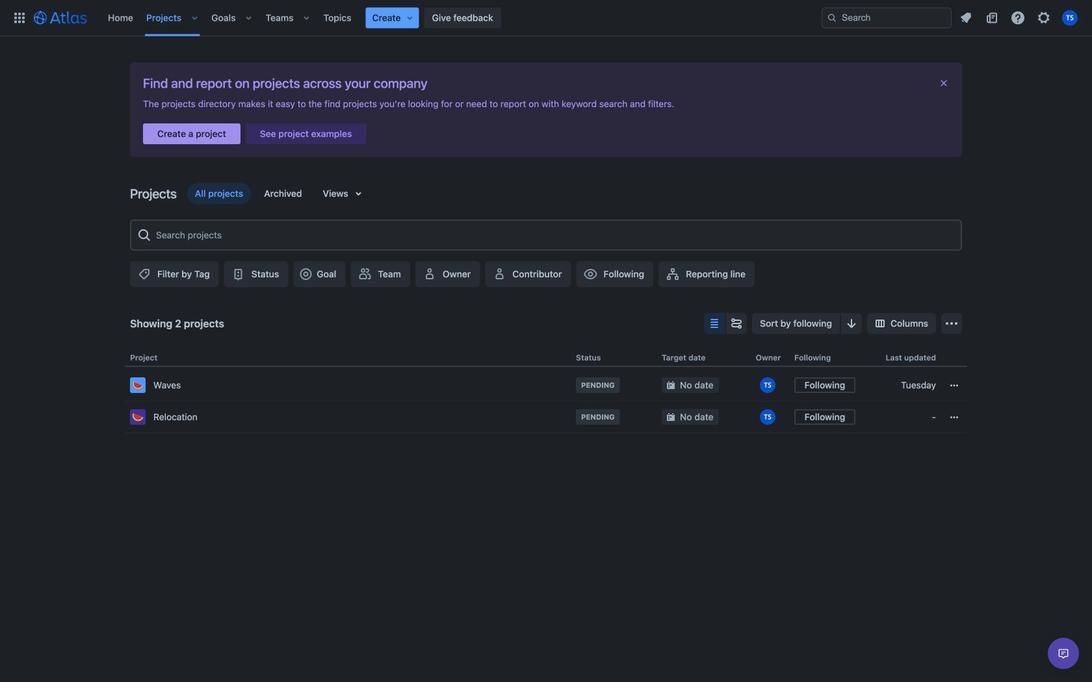 Task type: vqa. For each thing, say whether or not it's contained in the screenshot.
search box
yes



Task type: locate. For each thing, give the bounding box(es) containing it.
Search projects field
[[152, 224, 956, 247]]

banner
[[0, 0, 1093, 36]]

switch to... image
[[12, 10, 27, 26]]

search image
[[827, 13, 838, 23]]

None search field
[[822, 7, 952, 28]]

top element
[[8, 0, 822, 36]]

status image
[[231, 267, 246, 282]]

search projects image
[[137, 228, 152, 243]]

following image
[[583, 267, 599, 282]]

tag image
[[137, 267, 152, 282]]



Task type: describe. For each thing, give the bounding box(es) containing it.
help image
[[1011, 10, 1026, 26]]

notifications image
[[959, 10, 974, 26]]

close banner image
[[939, 78, 950, 88]]

open intercom messenger image
[[1056, 647, 1072, 662]]

Search field
[[822, 7, 952, 28]]

settings image
[[1037, 10, 1052, 26]]

account image
[[1063, 10, 1078, 26]]

reverse sort order image
[[844, 316, 860, 332]]

display as timeline image
[[729, 316, 745, 332]]

display as list image
[[707, 316, 723, 332]]



